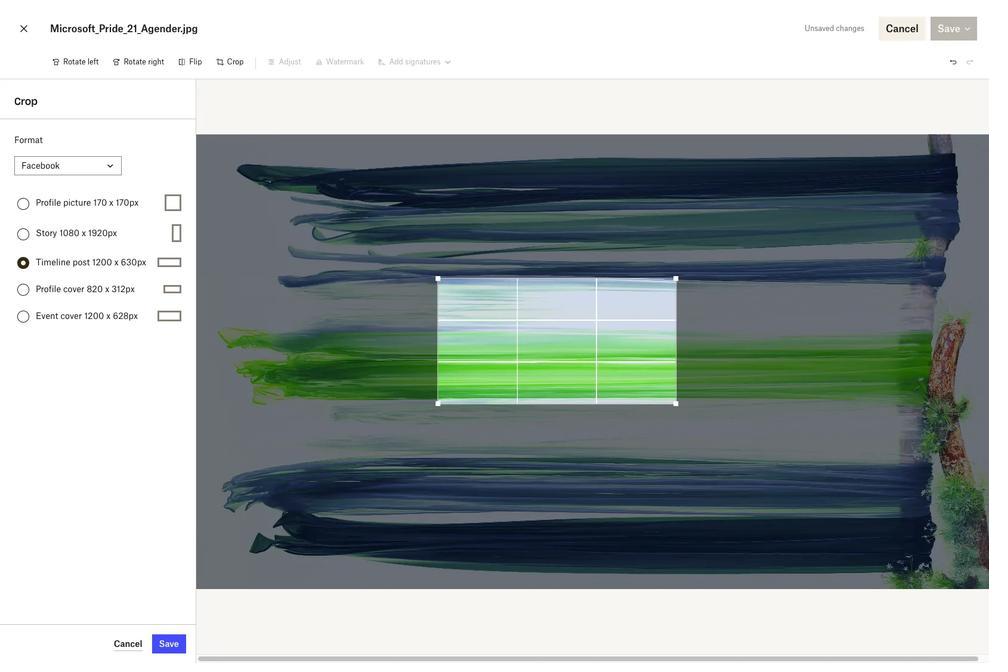 Task type: describe. For each thing, give the bounding box(es) containing it.
event
[[36, 311, 58, 321]]

microsoft_pride_21_agender.jpg
[[50, 23, 198, 35]]

story
[[36, 228, 57, 238]]

630px
[[121, 257, 146, 267]]

x for 170 x 170px
[[109, 198, 114, 208]]

crop inside button
[[227, 57, 244, 66]]

1200 for 1200 x 630px
[[92, 257, 112, 267]]

profile for profile picture 170 x 170px
[[36, 198, 61, 208]]

crop button
[[209, 53, 251, 72]]

x right 1080
[[82, 228, 86, 238]]

profile picture 170 x 170px
[[36, 198, 139, 208]]

left
[[88, 57, 99, 66]]

timeline
[[36, 257, 70, 267]]

1 vertical spatial crop
[[14, 95, 38, 107]]

flip
[[189, 57, 202, 66]]

format
[[14, 135, 43, 145]]

save
[[159, 639, 179, 649]]

x for 1200 x 630px
[[114, 257, 119, 267]]

picture
[[63, 198, 91, 208]]

0 vertical spatial cancel
[[886, 23, 919, 35]]

story 1080 x 1920px
[[36, 228, 117, 238]]

rotate for rotate right
[[124, 57, 146, 66]]

right
[[148, 57, 164, 66]]

170px
[[116, 198, 139, 208]]

x for 1200 x 628px
[[106, 311, 111, 321]]

save button
[[152, 635, 186, 654]]

1 vertical spatial cancel
[[114, 639, 142, 649]]

Format button
[[14, 156, 122, 175]]

1920px
[[88, 228, 117, 238]]

rotate right button
[[106, 53, 171, 72]]

1080
[[59, 228, 79, 238]]

rotate left button
[[45, 53, 106, 72]]

timeline post 1200 x 630px
[[36, 257, 146, 267]]



Task type: vqa. For each thing, say whether or not it's contained in the screenshot.


Task type: locate. For each thing, give the bounding box(es) containing it.
1200 for 1200 x 628px
[[84, 311, 104, 321]]

close image
[[17, 19, 31, 38]]

312px
[[112, 284, 135, 294]]

1 horizontal spatial cancel
[[886, 23, 919, 35]]

1 horizontal spatial rotate
[[124, 57, 146, 66]]

1200 down 820
[[84, 311, 104, 321]]

x left 630px at the left top of the page
[[114, 257, 119, 267]]

rotate
[[63, 57, 86, 66], [124, 57, 146, 66]]

cancel left save
[[114, 639, 142, 649]]

None radio
[[17, 198, 29, 210], [17, 257, 29, 269], [17, 198, 29, 210], [17, 257, 29, 269]]

flip button
[[171, 53, 209, 72]]

cancel button left save button
[[114, 637, 142, 652]]

cancel right changes on the top
[[886, 23, 919, 35]]

170
[[93, 198, 107, 208]]

profile up the event
[[36, 284, 61, 294]]

x
[[109, 198, 114, 208], [82, 228, 86, 238], [114, 257, 119, 267], [105, 284, 109, 294], [106, 311, 111, 321]]

cover left 820
[[63, 284, 84, 294]]

cover right the event
[[61, 311, 82, 321]]

profile for profile cover 820 x 312px
[[36, 284, 61, 294]]

1 vertical spatial 1200
[[84, 311, 104, 321]]

1 horizontal spatial crop
[[227, 57, 244, 66]]

820
[[87, 284, 103, 294]]

rotate left
[[63, 57, 99, 66]]

0 horizontal spatial rotate
[[63, 57, 86, 66]]

2 profile from the top
[[36, 284, 61, 294]]

1 profile from the top
[[36, 198, 61, 208]]

crop
[[227, 57, 244, 66], [14, 95, 38, 107]]

1 vertical spatial cancel button
[[114, 637, 142, 652]]

0 horizontal spatial cancel
[[114, 639, 142, 649]]

post
[[73, 257, 90, 267]]

cover
[[63, 284, 84, 294], [61, 311, 82, 321]]

changes
[[836, 24, 865, 33]]

cancel button right changes on the top
[[879, 17, 926, 41]]

1200
[[92, 257, 112, 267], [84, 311, 104, 321]]

x right 820
[[105, 284, 109, 294]]

profile
[[36, 198, 61, 208], [36, 284, 61, 294]]

crop up "format"
[[14, 95, 38, 107]]

rotate right
[[124, 57, 164, 66]]

1 vertical spatial cover
[[61, 311, 82, 321]]

628px
[[113, 311, 138, 321]]

unsaved
[[805, 24, 834, 33]]

0 horizontal spatial cancel button
[[114, 637, 142, 652]]

cover for profile cover
[[63, 284, 84, 294]]

event cover 1200 x 628px
[[36, 311, 138, 321]]

1 vertical spatial profile
[[36, 284, 61, 294]]

1200 right post
[[92, 257, 112, 267]]

0 vertical spatial profile
[[36, 198, 61, 208]]

0 vertical spatial crop
[[227, 57, 244, 66]]

rotate left right
[[124, 57, 146, 66]]

facebook
[[21, 161, 60, 171]]

0 vertical spatial 1200
[[92, 257, 112, 267]]

1 horizontal spatial cancel button
[[879, 17, 926, 41]]

profile left "picture"
[[36, 198, 61, 208]]

None field
[[0, 0, 92, 13]]

profile cover 820 x 312px
[[36, 284, 135, 294]]

rotate left left
[[63, 57, 86, 66]]

cover for event cover
[[61, 311, 82, 321]]

unsaved changes
[[805, 24, 865, 33]]

2 rotate from the left
[[124, 57, 146, 66]]

0 horizontal spatial crop
[[14, 95, 38, 107]]

x left 628px
[[106, 311, 111, 321]]

0 vertical spatial cancel button
[[879, 17, 926, 41]]

1 rotate from the left
[[63, 57, 86, 66]]

None radio
[[17, 228, 29, 240], [17, 284, 29, 296], [17, 311, 29, 323], [17, 228, 29, 240], [17, 284, 29, 296], [17, 311, 29, 323]]

x for 820 x 312px
[[105, 284, 109, 294]]

x right 170
[[109, 198, 114, 208]]

0 vertical spatial cover
[[63, 284, 84, 294]]

cancel
[[886, 23, 919, 35], [114, 639, 142, 649]]

rotate for rotate left
[[63, 57, 86, 66]]

crop right flip
[[227, 57, 244, 66]]

cancel button
[[879, 17, 926, 41], [114, 637, 142, 652]]



